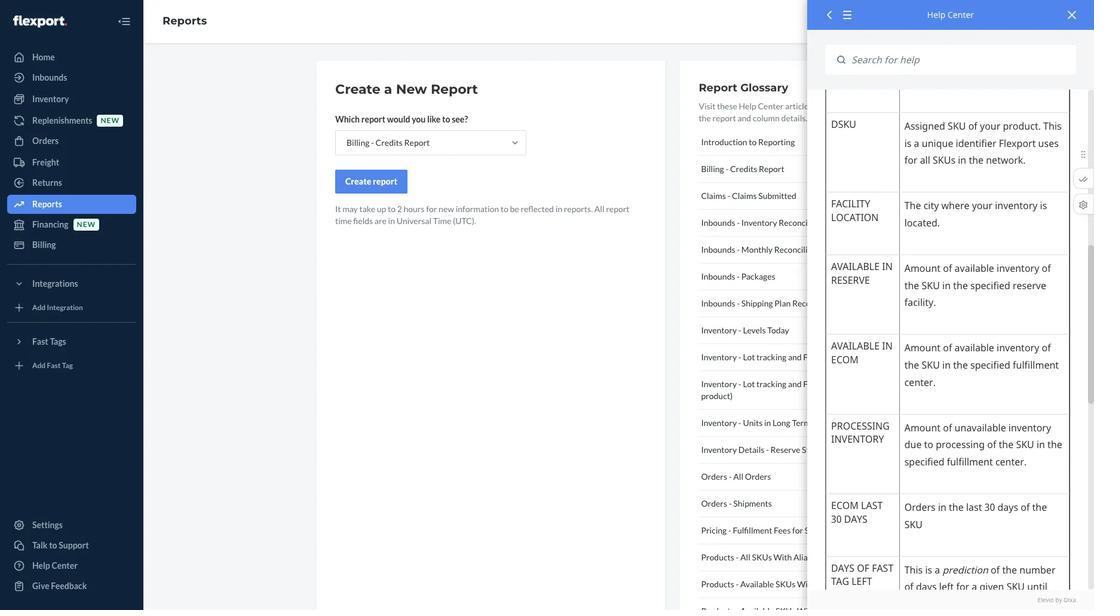 Task type: describe. For each thing, give the bounding box(es) containing it.
inventory - levels today
[[702, 325, 790, 335]]

- for billing - credits report button at right
[[726, 164, 729, 174]]

inventory details - reserve storage
[[702, 445, 831, 455]]

reconciliation inside button
[[793, 298, 845, 309]]

report inside button
[[373, 176, 398, 187]]

submitted
[[759, 191, 797, 201]]

orders - shipments button
[[699, 491, 894, 518]]

close navigation image
[[117, 14, 132, 29]]

- down which report would you like to see?
[[371, 138, 374, 148]]

- for the 'inventory - units in long term storage' button
[[739, 418, 742, 428]]

articles
[[786, 101, 813, 111]]

talk
[[32, 540, 48, 551]]

the
[[699, 113, 711, 123]]

reflected
[[521, 204, 554, 214]]

0 vertical spatial credits
[[376, 138, 403, 148]]

and for inventory - lot tracking and fefo (all products)
[[789, 352, 802, 362]]

inventory link
[[7, 90, 136, 109]]

returns link
[[7, 173, 136, 193]]

pricing - fulfillment fees for skus button
[[699, 518, 894, 545]]

claims - claims submitted button
[[699, 183, 894, 210]]

0 horizontal spatial center
[[52, 561, 78, 571]]

support
[[59, 540, 89, 551]]

inventory for inventory details - reserve storage
[[702, 445, 737, 455]]

up
[[377, 204, 386, 214]]

- for the claims - claims submitted button
[[728, 191, 731, 201]]

create for create a new report
[[335, 81, 381, 97]]

integration
[[47, 303, 83, 312]]

(single
[[826, 379, 850, 389]]

inventory - units in long term storage button
[[699, 410, 894, 437]]

inventory - lot tracking and fefo (single product) button
[[699, 371, 894, 410]]

monthly
[[742, 245, 773, 255]]

available
[[741, 579, 774, 590]]

fulfillment
[[733, 526, 773, 536]]

tracking for (all
[[757, 352, 787, 362]]

time
[[335, 216, 352, 226]]

products - available skus with alias counts
[[702, 579, 864, 590]]

talk to support
[[32, 540, 89, 551]]

report up the these
[[699, 81, 738, 94]]

it
[[335, 204, 341, 214]]

home
[[32, 52, 55, 62]]

pricing
[[702, 526, 727, 536]]

skus for all
[[752, 552, 772, 563]]

- for inventory - levels today button
[[739, 325, 742, 335]]

description
[[843, 101, 884, 111]]

billing - credits report button
[[699, 156, 894, 183]]

report glossary
[[699, 81, 789, 94]]

billing inside button
[[702, 164, 724, 174]]

0 vertical spatial in
[[556, 204, 563, 214]]

introduction
[[702, 137, 748, 147]]

counts for products - available skus with alias counts
[[837, 579, 864, 590]]

Search search field
[[846, 45, 1077, 75]]

add integration link
[[7, 298, 136, 317]]

- for orders - all orders button
[[729, 472, 732, 482]]

report down "you"
[[405, 138, 430, 148]]

inbounds for inbounds - packages
[[702, 271, 736, 282]]

new
[[396, 81, 427, 97]]

talk to support button
[[7, 536, 136, 555]]

would
[[387, 114, 410, 124]]

- for pricing - fulfillment fees for skus button
[[729, 526, 732, 536]]

reconciliation for inbounds - monthly reconciliation
[[775, 245, 827, 255]]

to left 2
[[388, 204, 396, 214]]

levels
[[743, 325, 766, 335]]

fefo for (single
[[804, 379, 825, 389]]

(utc).
[[453, 216, 476, 226]]

inbounds - shipping plan reconciliation
[[702, 298, 845, 309]]

orders - shipments
[[702, 499, 772, 509]]

integrations
[[32, 279, 78, 289]]

hours
[[404, 204, 425, 214]]

inventory details - reserve storage button
[[699, 437, 894, 464]]

- right details
[[766, 445, 769, 455]]

2 claims from the left
[[732, 191, 757, 201]]

alias for products - available skus with alias counts
[[818, 579, 835, 590]]

inbounds for inbounds - monthly reconciliation
[[702, 245, 736, 255]]

inventory for inventory - levels today
[[702, 325, 737, 335]]

all for orders
[[734, 472, 744, 482]]

- for 'orders - shipments' button
[[729, 499, 732, 509]]

0 vertical spatial help center
[[928, 9, 975, 20]]

with for available
[[798, 579, 816, 590]]

0 horizontal spatial a
[[384, 81, 392, 97]]

skus for available
[[776, 579, 796, 590]]

inbounds link
[[7, 68, 136, 87]]

- for inbounds - inventory reconciliation button
[[737, 218, 740, 228]]

today
[[768, 325, 790, 335]]

1 vertical spatial reports link
[[7, 195, 136, 214]]

to inside visit these help center articles to get a description of the report and column details.
[[814, 101, 822, 111]]

0 vertical spatial reports link
[[163, 14, 207, 28]]

create report button
[[335, 170, 408, 194]]

2 horizontal spatial center
[[948, 9, 975, 20]]

reconciliation for inbounds - inventory reconciliation
[[779, 218, 831, 228]]

glossary
[[741, 81, 789, 94]]

give
[[32, 581, 49, 591]]

home link
[[7, 48, 136, 67]]

inventory for inventory
[[32, 94, 69, 104]]

with for all
[[774, 552, 792, 563]]

orders up shipments
[[745, 472, 772, 482]]

inbounds for inbounds - inventory reconciliation
[[702, 218, 736, 228]]

information
[[456, 204, 499, 214]]

help inside visit these help center articles to get a description of the report and column details.
[[739, 101, 757, 111]]

to left be
[[501, 204, 509, 214]]

report up see?
[[431, 81, 478, 97]]

get
[[824, 101, 835, 111]]

report inside button
[[759, 164, 785, 174]]

be
[[510, 204, 519, 214]]

of
[[886, 101, 893, 111]]

term
[[792, 418, 811, 428]]

like
[[427, 114, 441, 124]]

inventory for inventory - units in long term storage
[[702, 418, 737, 428]]

elevio by dixa link
[[826, 596, 1077, 604]]

reports.
[[564, 204, 593, 214]]

feedback
[[51, 581, 87, 591]]

visit
[[699, 101, 716, 111]]

visit these help center articles to get a description of the report and column details.
[[699, 101, 893, 123]]

these
[[718, 101, 738, 111]]

orders for orders - shipments
[[702, 499, 728, 509]]

to right like
[[442, 114, 450, 124]]

fields
[[354, 216, 373, 226]]

details
[[739, 445, 765, 455]]

0 horizontal spatial billing - credits report
[[347, 138, 430, 148]]

inventory - lot tracking and fefo (all products)
[[702, 352, 874, 362]]

products - available skus with alias counts button
[[699, 572, 894, 598]]

all for products
[[741, 552, 751, 563]]

it may take up to 2 hours for new information to be reflected in reports. all report time fields are in universal time (utc).
[[335, 204, 630, 226]]

report inside visit these help center articles to get a description of the report and column details.
[[713, 113, 736, 123]]

(all
[[826, 352, 837, 362]]

introduction to reporting
[[702, 137, 795, 147]]

inbounds - inventory reconciliation button
[[699, 210, 894, 237]]

returns
[[32, 178, 62, 188]]

to left reporting
[[749, 137, 757, 147]]

give feedback
[[32, 581, 87, 591]]

tracking for (single
[[757, 379, 787, 389]]

fast inside dropdown button
[[32, 337, 48, 347]]



Task type: vqa. For each thing, say whether or not it's contained in the screenshot.
the topmost "Reconciliation"
yes



Task type: locate. For each thing, give the bounding box(es) containing it.
0 vertical spatial reports
[[163, 14, 207, 28]]

billing down which
[[347, 138, 370, 148]]

inbounds for inbounds
[[32, 72, 67, 83]]

reconciliation down inbounds - packages button
[[793, 298, 845, 309]]

inventory for inventory - lot tracking and fefo (single product)
[[702, 379, 737, 389]]

1 vertical spatial products
[[702, 579, 735, 590]]

1 vertical spatial fast
[[47, 361, 61, 370]]

for inside button
[[793, 526, 804, 536]]

add left integration
[[32, 303, 46, 312]]

inventory down product)
[[702, 418, 737, 428]]

1 horizontal spatial billing
[[347, 138, 370, 148]]

create up may
[[346, 176, 371, 187]]

- right pricing
[[729, 526, 732, 536]]

- for inventory - lot tracking and fefo (single product) button
[[739, 379, 742, 389]]

- down introduction
[[726, 164, 729, 174]]

1 horizontal spatial for
[[793, 526, 804, 536]]

1 vertical spatial center
[[758, 101, 784, 111]]

report up up
[[373, 176, 398, 187]]

create up which
[[335, 81, 381, 97]]

fefo
[[804, 352, 825, 362], [804, 379, 825, 389]]

- down inventory - levels today in the right of the page
[[739, 352, 742, 362]]

1 fefo from the top
[[804, 352, 825, 362]]

0 vertical spatial fast
[[32, 337, 48, 347]]

center down talk to support
[[52, 561, 78, 571]]

0 vertical spatial tracking
[[757, 352, 787, 362]]

- down claims - claims submitted
[[737, 218, 740, 228]]

and down inventory - lot tracking and fefo (all products) button
[[789, 379, 802, 389]]

help
[[928, 9, 946, 20], [739, 101, 757, 111], [32, 561, 50, 571]]

dixa
[[1064, 596, 1077, 604]]

1 vertical spatial in
[[388, 216, 395, 226]]

and down inventory - levels today button
[[789, 352, 802, 362]]

counts for products - all skus with alias counts
[[813, 552, 840, 563]]

billing - credits report down would
[[347, 138, 430, 148]]

and inside button
[[789, 352, 802, 362]]

lot up units
[[743, 379, 755, 389]]

orders - all orders button
[[699, 464, 894, 491]]

1 vertical spatial tracking
[[757, 379, 787, 389]]

and
[[738, 113, 752, 123], [789, 352, 802, 362], [789, 379, 802, 389]]

inventory left "levels"
[[702, 325, 737, 335]]

inbounds left packages
[[702, 271, 736, 282]]

billing - credits report down the introduction to reporting
[[702, 164, 785, 174]]

create a new report
[[335, 81, 478, 97]]

-
[[371, 138, 374, 148], [726, 164, 729, 174], [728, 191, 731, 201], [737, 218, 740, 228], [737, 245, 740, 255], [737, 271, 740, 282], [737, 298, 740, 309], [739, 325, 742, 335], [739, 352, 742, 362], [739, 379, 742, 389], [739, 418, 742, 428], [766, 445, 769, 455], [729, 472, 732, 482], [729, 499, 732, 509], [729, 526, 732, 536], [736, 552, 739, 563], [736, 579, 739, 590]]

reports
[[163, 14, 207, 28], [32, 199, 62, 209]]

report down reporting
[[759, 164, 785, 174]]

0 vertical spatial billing - credits report
[[347, 138, 430, 148]]

report right reports.
[[606, 204, 630, 214]]

with down products - all skus with alias counts button
[[798, 579, 816, 590]]

1 vertical spatial help
[[739, 101, 757, 111]]

1 horizontal spatial alias
[[818, 579, 835, 590]]

center inside visit these help center articles to get a description of the report and column details.
[[758, 101, 784, 111]]

skus
[[805, 526, 825, 536], [752, 552, 772, 563], [776, 579, 796, 590]]

1 tracking from the top
[[757, 352, 787, 362]]

1 vertical spatial billing
[[702, 164, 724, 174]]

1 horizontal spatial center
[[758, 101, 784, 111]]

0 horizontal spatial claims
[[702, 191, 726, 201]]

a inside visit these help center articles to get a description of the report and column details.
[[837, 101, 841, 111]]

inventory inside button
[[702, 445, 737, 455]]

all inside button
[[741, 552, 751, 563]]

add integration
[[32, 303, 83, 312]]

a left new
[[384, 81, 392, 97]]

1 claims from the left
[[702, 191, 726, 201]]

add down fast tags
[[32, 361, 46, 370]]

tracking down inventory - lot tracking and fefo (all products)
[[757, 379, 787, 389]]

1 vertical spatial with
[[798, 579, 816, 590]]

0 horizontal spatial with
[[774, 552, 792, 563]]

freight
[[32, 157, 59, 167]]

create inside button
[[346, 176, 371, 187]]

elevio
[[1038, 596, 1055, 604]]

- for inbounds - packages button
[[737, 271, 740, 282]]

1 horizontal spatial new
[[101, 116, 120, 125]]

alias down pricing - fulfillment fees for skus button
[[794, 552, 812, 563]]

in right the are
[[388, 216, 395, 226]]

2 vertical spatial new
[[77, 220, 96, 229]]

claims
[[702, 191, 726, 201], [732, 191, 757, 201]]

units
[[743, 418, 763, 428]]

inbounds - monthly reconciliation
[[702, 245, 827, 255]]

products - all skus with alias counts
[[702, 552, 840, 563]]

inventory down inventory - levels today in the right of the page
[[702, 352, 737, 362]]

2 vertical spatial billing
[[32, 240, 56, 250]]

elevio by dixa
[[1038, 596, 1077, 604]]

2 vertical spatial in
[[765, 418, 771, 428]]

billing down the financing in the left top of the page
[[32, 240, 56, 250]]

new up 'time' at the top of the page
[[439, 204, 454, 214]]

add for add integration
[[32, 303, 46, 312]]

0 vertical spatial counts
[[813, 552, 840, 563]]

with
[[774, 552, 792, 563], [798, 579, 816, 590]]

see?
[[452, 114, 468, 124]]

0 vertical spatial all
[[595, 204, 605, 214]]

billing - credits report inside button
[[702, 164, 785, 174]]

report down the these
[[713, 113, 736, 123]]

2 add from the top
[[32, 361, 46, 370]]

by
[[1056, 596, 1063, 604]]

fefo left (single
[[804, 379, 825, 389]]

a right get
[[837, 101, 841, 111]]

new up orders link at the left top of page
[[101, 116, 120, 125]]

tracking down "today"
[[757, 352, 787, 362]]

billing down introduction
[[702, 164, 724, 174]]

lot inside inventory - lot tracking and fefo (single product)
[[743, 379, 755, 389]]

inbounds for inbounds - shipping plan reconciliation
[[702, 298, 736, 309]]

- left available
[[736, 579, 739, 590]]

inbounds - packages
[[702, 271, 776, 282]]

settings
[[32, 520, 63, 530]]

center up column
[[758, 101, 784, 111]]

1 vertical spatial lot
[[743, 379, 755, 389]]

0 vertical spatial products
[[702, 552, 735, 563]]

1 vertical spatial reconciliation
[[775, 245, 827, 255]]

1 vertical spatial skus
[[752, 552, 772, 563]]

inbounds down inbounds - packages
[[702, 298, 736, 309]]

- left monthly
[[737, 245, 740, 255]]

settings link
[[7, 516, 136, 535]]

add
[[32, 303, 46, 312], [32, 361, 46, 370]]

credits down the introduction to reporting
[[731, 164, 758, 174]]

in left long
[[765, 418, 771, 428]]

skus inside button
[[805, 526, 825, 536]]

inbounds - packages button
[[699, 264, 894, 291]]

shipments
[[734, 499, 772, 509]]

1 horizontal spatial reports
[[163, 14, 207, 28]]

lot inside button
[[743, 352, 755, 362]]

- for inventory - lot tracking and fefo (all products) button
[[739, 352, 742, 362]]

- for inbounds - shipping plan reconciliation button on the right of the page
[[737, 298, 740, 309]]

reporting
[[759, 137, 795, 147]]

1 horizontal spatial help center
[[928, 9, 975, 20]]

in inside button
[[765, 418, 771, 428]]

tag
[[62, 361, 73, 370]]

new inside it may take up to 2 hours for new information to be reflected in reports. all report time fields are in universal time (utc).
[[439, 204, 454, 214]]

in left reports.
[[556, 204, 563, 214]]

inbounds - monthly reconciliation button
[[699, 237, 894, 264]]

for inside it may take up to 2 hours for new information to be reflected in reports. all report time fields are in universal time (utc).
[[426, 204, 437, 214]]

1 vertical spatial and
[[789, 352, 802, 362]]

introduction to reporting button
[[699, 129, 894, 156]]

tracking inside button
[[757, 352, 787, 362]]

- inside inventory - lot tracking and fefo (single product)
[[739, 379, 742, 389]]

and inside inventory - lot tracking and fefo (single product)
[[789, 379, 802, 389]]

2 horizontal spatial skus
[[805, 526, 825, 536]]

help down report glossary
[[739, 101, 757, 111]]

- left shipping
[[737, 298, 740, 309]]

reserve
[[771, 445, 801, 455]]

1 add from the top
[[32, 303, 46, 312]]

2 vertical spatial all
[[741, 552, 751, 563]]

1 lot from the top
[[743, 352, 755, 362]]

1 horizontal spatial billing - credits report
[[702, 164, 785, 174]]

1 vertical spatial all
[[734, 472, 744, 482]]

claims down introduction
[[702, 191, 726, 201]]

2 lot from the top
[[743, 379, 755, 389]]

all
[[595, 204, 605, 214], [734, 472, 744, 482], [741, 552, 751, 563]]

0 vertical spatial new
[[101, 116, 120, 125]]

0 horizontal spatial new
[[77, 220, 96, 229]]

center
[[948, 9, 975, 20], [758, 101, 784, 111], [52, 561, 78, 571]]

pricing - fulfillment fees for skus
[[702, 526, 825, 536]]

and left column
[[738, 113, 752, 123]]

storage inside button
[[813, 418, 841, 428]]

to right talk
[[49, 540, 57, 551]]

0 horizontal spatial reports
[[32, 199, 62, 209]]

2 vertical spatial reconciliation
[[793, 298, 845, 309]]

1 vertical spatial help center
[[32, 561, 78, 571]]

add fast tag
[[32, 361, 73, 370]]

report left would
[[362, 114, 386, 124]]

fefo inside button
[[804, 352, 825, 362]]

2 fefo from the top
[[804, 379, 825, 389]]

claims - claims submitted
[[702, 191, 797, 201]]

0 horizontal spatial credits
[[376, 138, 403, 148]]

storage right reserve
[[802, 445, 831, 455]]

flexport logo image
[[13, 15, 67, 27]]

1 vertical spatial credits
[[731, 164, 758, 174]]

all right reports.
[[595, 204, 605, 214]]

may
[[343, 204, 358, 214]]

0 vertical spatial reconciliation
[[779, 218, 831, 228]]

products)
[[839, 352, 874, 362]]

0 horizontal spatial reports link
[[7, 195, 136, 214]]

orders link
[[7, 132, 136, 151]]

0 vertical spatial fefo
[[804, 352, 825, 362]]

long
[[773, 418, 791, 428]]

0 vertical spatial alias
[[794, 552, 812, 563]]

inbounds - shipping plan reconciliation button
[[699, 291, 894, 317]]

replenishments
[[32, 115, 92, 126]]

0 vertical spatial for
[[426, 204, 437, 214]]

orders
[[32, 136, 59, 146], [702, 472, 728, 482], [745, 472, 772, 482], [702, 499, 728, 509]]

add inside "link"
[[32, 361, 46, 370]]

fefo left the (all
[[804, 352, 825, 362]]

fefo for (all
[[804, 352, 825, 362]]

take
[[360, 204, 375, 214]]

and for inventory - lot tracking and fefo (single product)
[[789, 379, 802, 389]]

tags
[[50, 337, 66, 347]]

lot for inventory - lot tracking and fefo (single product)
[[743, 379, 755, 389]]

packages
[[742, 271, 776, 282]]

1 horizontal spatial in
[[556, 204, 563, 214]]

to
[[814, 101, 822, 111], [442, 114, 450, 124], [749, 137, 757, 147], [388, 204, 396, 214], [501, 204, 509, 214], [49, 540, 57, 551]]

products down pricing
[[702, 552, 735, 563]]

products left available
[[702, 579, 735, 590]]

lot for inventory - lot tracking and fefo (all products)
[[743, 352, 755, 362]]

credits inside button
[[731, 164, 758, 174]]

inventory - units in long term storage
[[702, 418, 841, 428]]

report
[[713, 113, 736, 123], [362, 114, 386, 124], [373, 176, 398, 187], [606, 204, 630, 214]]

skus down 'orders - shipments' button
[[805, 526, 825, 536]]

for right fees
[[793, 526, 804, 536]]

inbounds down home
[[32, 72, 67, 83]]

add fast tag link
[[7, 356, 136, 375]]

- left "levels"
[[739, 325, 742, 335]]

- for the "products - available skus with alias counts" button
[[736, 579, 739, 590]]

1 horizontal spatial skus
[[776, 579, 796, 590]]

orders up the orders - shipments
[[702, 472, 728, 482]]

reconciliation down inbounds - inventory reconciliation button
[[775, 245, 827, 255]]

1 vertical spatial fefo
[[804, 379, 825, 389]]

0 horizontal spatial help center
[[32, 561, 78, 571]]

1 horizontal spatial with
[[798, 579, 816, 590]]

fees
[[774, 526, 791, 536]]

2 vertical spatial skus
[[776, 579, 796, 590]]

are
[[375, 216, 387, 226]]

fast tags
[[32, 337, 66, 347]]

- for products - all skus with alias counts button
[[736, 552, 739, 563]]

lot
[[743, 352, 755, 362], [743, 379, 755, 389]]

- left packages
[[737, 271, 740, 282]]

fast left tags
[[32, 337, 48, 347]]

1 vertical spatial for
[[793, 526, 804, 536]]

skus down pricing - fulfillment fees for skus
[[752, 552, 772, 563]]

create for create report
[[346, 176, 371, 187]]

new
[[101, 116, 120, 125], [439, 204, 454, 214], [77, 220, 96, 229]]

give feedback button
[[7, 577, 136, 596]]

0 vertical spatial storage
[[813, 418, 841, 428]]

1 vertical spatial counts
[[837, 579, 864, 590]]

inventory up "orders - all orders" at the right bottom
[[702, 445, 737, 455]]

center up search search box
[[948, 9, 975, 20]]

alias down products - all skus with alias counts button
[[818, 579, 835, 590]]

storage right term
[[813, 418, 841, 428]]

inventory up replenishments
[[32, 94, 69, 104]]

0 vertical spatial skus
[[805, 526, 825, 536]]

help center link
[[7, 557, 136, 576]]

universal
[[397, 216, 432, 226]]

plan
[[775, 298, 791, 309]]

reports link
[[163, 14, 207, 28], [7, 195, 136, 214]]

all inside it may take up to 2 hours for new information to be reflected in reports. all report time fields are in universal time (utc).
[[595, 204, 605, 214]]

create
[[335, 81, 381, 97], [346, 176, 371, 187]]

0 vertical spatial center
[[948, 9, 975, 20]]

1 vertical spatial reports
[[32, 199, 62, 209]]

which report would you like to see?
[[335, 114, 468, 124]]

2 vertical spatial and
[[789, 379, 802, 389]]

reports inside reports link
[[32, 199, 62, 209]]

claims left submitted
[[732, 191, 757, 201]]

alias for products - all skus with alias counts
[[794, 552, 812, 563]]

help up search search box
[[928, 9, 946, 20]]

tracking inside inventory - lot tracking and fefo (single product)
[[757, 379, 787, 389]]

new for replenishments
[[101, 116, 120, 125]]

inventory - lot tracking and fefo (single product)
[[702, 379, 850, 401]]

orders - all orders
[[702, 472, 772, 482]]

credits down would
[[376, 138, 403, 148]]

report inside it may take up to 2 hours for new information to be reflected in reports. all report time fields are in universal time (utc).
[[606, 204, 630, 214]]

inbounds up inbounds - packages
[[702, 245, 736, 255]]

2 tracking from the top
[[757, 379, 787, 389]]

inbounds inside button
[[702, 298, 736, 309]]

0 horizontal spatial alias
[[794, 552, 812, 563]]

0 vertical spatial create
[[335, 81, 381, 97]]

for up 'time' at the top of the page
[[426, 204, 437, 214]]

1 vertical spatial new
[[439, 204, 454, 214]]

inventory - levels today button
[[699, 317, 894, 344]]

orders for orders
[[32, 136, 59, 146]]

2 horizontal spatial help
[[928, 9, 946, 20]]

credits
[[376, 138, 403, 148], [731, 164, 758, 174]]

all up the orders - shipments
[[734, 472, 744, 482]]

add for add fast tag
[[32, 361, 46, 370]]

0 horizontal spatial help
[[32, 561, 50, 571]]

integrations button
[[7, 274, 136, 294]]

1 vertical spatial a
[[837, 101, 841, 111]]

fast inside "link"
[[47, 361, 61, 370]]

financing
[[32, 219, 69, 230]]

and inside visit these help center articles to get a description of the report and column details.
[[738, 113, 752, 123]]

fefo inside inventory - lot tracking and fefo (single product)
[[804, 379, 825, 389]]

0 horizontal spatial billing
[[32, 240, 56, 250]]

0 horizontal spatial skus
[[752, 552, 772, 563]]

1 horizontal spatial credits
[[731, 164, 758, 174]]

0 vertical spatial help
[[928, 9, 946, 20]]

orders up pricing
[[702, 499, 728, 509]]

inventory inside inventory - lot tracking and fefo (single product)
[[702, 379, 737, 389]]

- left units
[[739, 418, 742, 428]]

0 vertical spatial a
[[384, 81, 392, 97]]

to left get
[[814, 101, 822, 111]]

all inside button
[[734, 472, 744, 482]]

0 vertical spatial with
[[774, 552, 792, 563]]

- left shipments
[[729, 499, 732, 509]]

1 horizontal spatial claims
[[732, 191, 757, 201]]

0 vertical spatial billing
[[347, 138, 370, 148]]

orders for orders - all orders
[[702, 472, 728, 482]]

you
[[412, 114, 426, 124]]

1 horizontal spatial help
[[739, 101, 757, 111]]

product)
[[702, 391, 733, 401]]

shipping
[[742, 298, 773, 309]]

inventory - lot tracking and fefo (all products) button
[[699, 344, 894, 371]]

help up give
[[32, 561, 50, 571]]

skus down products - all skus with alias counts button
[[776, 579, 796, 590]]

orders up freight
[[32, 136, 59, 146]]

products for products - all skus with alias counts
[[702, 552, 735, 563]]

orders inside button
[[702, 499, 728, 509]]

help center up search search box
[[928, 9, 975, 20]]

time
[[433, 216, 452, 226]]

2 horizontal spatial in
[[765, 418, 771, 428]]

products for products - available skus with alias counts
[[702, 579, 735, 590]]

2 horizontal spatial billing
[[702, 164, 724, 174]]

- up inbounds - inventory reconciliation
[[728, 191, 731, 201]]

2 vertical spatial help
[[32, 561, 50, 571]]

1 vertical spatial add
[[32, 361, 46, 370]]

1 products from the top
[[702, 552, 735, 563]]

with down fees
[[774, 552, 792, 563]]

- for the inbounds - monthly reconciliation button
[[737, 245, 740, 255]]

new for financing
[[77, 220, 96, 229]]

all down fulfillment
[[741, 552, 751, 563]]

0 horizontal spatial in
[[388, 216, 395, 226]]

2 vertical spatial center
[[52, 561, 78, 571]]

inventory up product)
[[702, 379, 737, 389]]

1 vertical spatial storage
[[802, 445, 831, 455]]

reconciliation down the claims - claims submitted button
[[779, 218, 831, 228]]

new up billing link
[[77, 220, 96, 229]]

2 products from the top
[[702, 579, 735, 590]]

inbounds down claims - claims submitted
[[702, 218, 736, 228]]

0 vertical spatial add
[[32, 303, 46, 312]]

1 horizontal spatial a
[[837, 101, 841, 111]]

inventory for inventory - lot tracking and fefo (all products)
[[702, 352, 737, 362]]

lot down inventory - levels today in the right of the page
[[743, 352, 755, 362]]

2 horizontal spatial new
[[439, 204, 454, 214]]

1 horizontal spatial reports link
[[163, 14, 207, 28]]

1 vertical spatial billing - credits report
[[702, 164, 785, 174]]

inventory up monthly
[[742, 218, 778, 228]]

0 horizontal spatial for
[[426, 204, 437, 214]]

billing
[[347, 138, 370, 148], [702, 164, 724, 174], [32, 240, 56, 250]]

1 vertical spatial alias
[[818, 579, 835, 590]]

fast left "tag"
[[47, 361, 61, 370]]

storage inside button
[[802, 445, 831, 455]]

1 vertical spatial create
[[346, 176, 371, 187]]

0 vertical spatial lot
[[743, 352, 755, 362]]



